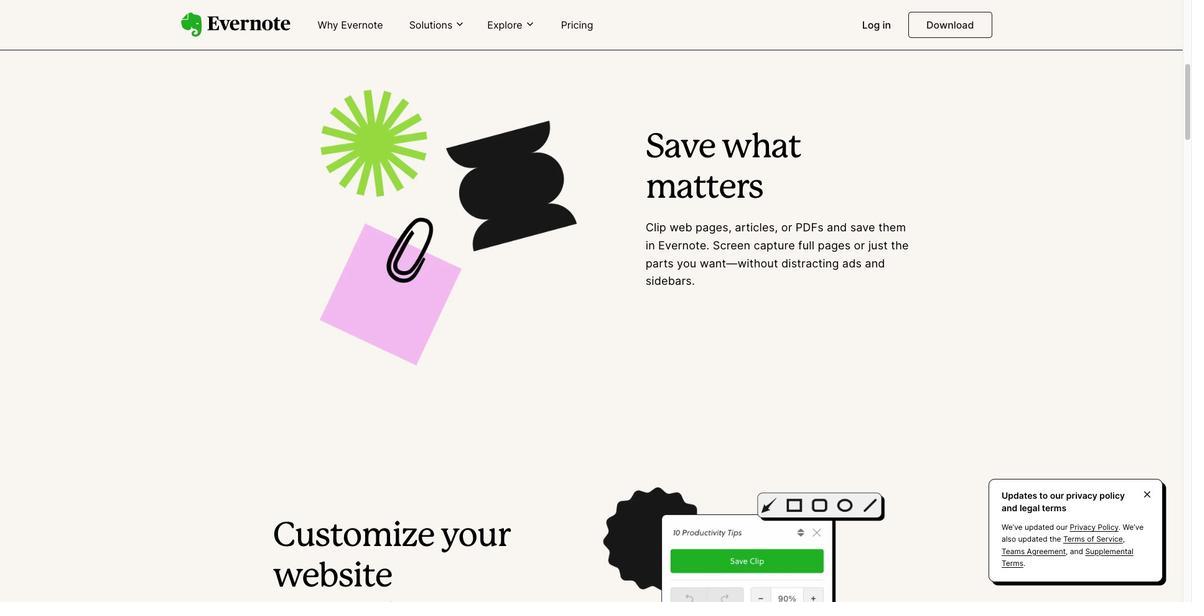 Task type: vqa. For each thing, say whether or not it's contained in the screenshot.
THE HIGHLIGHTS,
no



Task type: locate. For each thing, give the bounding box(es) containing it.
log
[[862, 19, 880, 31]]

1 vertical spatial the
[[1050, 535, 1061, 544]]

terms of service link
[[1063, 535, 1123, 544]]

customize-screenshots screen image
[[560, 476, 910, 602]]

1 horizontal spatial or
[[854, 239, 865, 252]]

agreement
[[1027, 547, 1066, 556]]

0 horizontal spatial we've
[[1002, 523, 1023, 532]]

0 vertical spatial the
[[891, 239, 909, 252]]

and
[[827, 221, 847, 234], [865, 257, 885, 270], [1002, 503, 1018, 513], [1070, 547, 1083, 556]]

terms of service , teams agreement , and
[[1002, 535, 1125, 556]]

in right log
[[883, 19, 891, 31]]

updates to our privacy policy and legal terms
[[1002, 490, 1125, 513]]

updated inside . we've also updated the
[[1018, 535, 1048, 544]]

explore
[[487, 19, 523, 31]]

we've up also
[[1002, 523, 1023, 532]]

0 horizontal spatial .
[[1024, 559, 1026, 568]]

matters
[[646, 173, 763, 204]]

2 we've from the left
[[1123, 523, 1144, 532]]

. up service
[[1119, 523, 1121, 532]]

1 vertical spatial updated
[[1018, 535, 1048, 544]]

updated down the legal
[[1025, 523, 1054, 532]]

terms down privacy
[[1063, 535, 1085, 544]]

.
[[1119, 523, 1121, 532], [1024, 559, 1026, 568]]

capture
[[754, 239, 795, 252]]

solutions
[[409, 19, 453, 31]]

0 vertical spatial updated
[[1025, 523, 1054, 532]]

updated up teams agreement link
[[1018, 535, 1048, 544]]

in
[[883, 19, 891, 31], [646, 239, 655, 252]]

1 vertical spatial ,
[[1066, 547, 1068, 556]]

. inside . we've also updated the
[[1119, 523, 1121, 532]]

pricing link
[[554, 14, 601, 37]]

our up terms of service , teams agreement , and at the bottom
[[1056, 523, 1068, 532]]

ads
[[842, 257, 862, 270]]

the down "them"
[[891, 239, 909, 252]]

terms
[[1042, 503, 1067, 513]]

0 vertical spatial in
[[883, 19, 891, 31]]

customize your website screenshots
[[273, 521, 510, 602]]

updated
[[1025, 523, 1054, 532], [1018, 535, 1048, 544]]

0 horizontal spatial in
[[646, 239, 655, 252]]

. down teams agreement link
[[1024, 559, 1026, 568]]

teams agreement link
[[1002, 547, 1066, 556]]

terms inside terms of service , teams agreement , and
[[1063, 535, 1085, 544]]

teams
[[1002, 547, 1025, 556]]

or down save
[[854, 239, 865, 252]]

explore button
[[484, 18, 539, 32]]

service
[[1097, 535, 1123, 544]]

our inside updates to our privacy policy and legal terms
[[1050, 490, 1064, 501]]

to
[[1040, 490, 1048, 501]]

. we've also updated the
[[1002, 523, 1144, 544]]

what
[[722, 133, 801, 164]]

or up the capture
[[781, 221, 793, 234]]

clip web pages, articles, or pdfs and save them in evernote. screen capture full pages or just the parts you want—without distracting ads and sidebars.
[[646, 221, 909, 288]]

website
[[273, 562, 392, 593]]

download
[[927, 19, 974, 31]]

1 horizontal spatial terms
[[1063, 535, 1085, 544]]

1 vertical spatial or
[[854, 239, 865, 252]]

1 horizontal spatial the
[[1050, 535, 1061, 544]]

, up supplemental at the right of page
[[1123, 535, 1125, 544]]

in down clip
[[646, 239, 655, 252]]

0 vertical spatial .
[[1119, 523, 1121, 532]]

1 horizontal spatial .
[[1119, 523, 1121, 532]]

also
[[1002, 535, 1016, 544]]

legal
[[1020, 503, 1040, 513]]

articles,
[[735, 221, 778, 234]]

1 horizontal spatial we've
[[1123, 523, 1144, 532]]

our up terms
[[1050, 490, 1064, 501]]

0 horizontal spatial terms
[[1002, 559, 1024, 568]]

the down we've updated our privacy policy
[[1050, 535, 1061, 544]]

we've updated our privacy policy
[[1002, 523, 1119, 532]]

. for . we've also updated the
[[1119, 523, 1121, 532]]

the inside . we've also updated the
[[1050, 535, 1061, 544]]

0 vertical spatial our
[[1050, 490, 1064, 501]]

our
[[1050, 490, 1064, 501], [1056, 523, 1068, 532]]

1 vertical spatial .
[[1024, 559, 1026, 568]]

solutions button
[[406, 18, 469, 32]]

you
[[677, 257, 697, 270]]

0 horizontal spatial the
[[891, 239, 909, 252]]

pricing
[[561, 19, 593, 31]]

our for privacy
[[1056, 523, 1068, 532]]

, down . we've also updated the
[[1066, 547, 1068, 556]]

1 we've from the left
[[1002, 523, 1023, 532]]

0 vertical spatial ,
[[1123, 535, 1125, 544]]

we've
[[1002, 523, 1023, 532], [1123, 523, 1144, 532]]

evernote logo image
[[181, 13, 290, 37]]

0 vertical spatial terms
[[1063, 535, 1085, 544]]

0 vertical spatial or
[[781, 221, 793, 234]]

terms
[[1063, 535, 1085, 544], [1002, 559, 1024, 568]]

1 horizontal spatial ,
[[1123, 535, 1125, 544]]

terms down 'teams'
[[1002, 559, 1024, 568]]

or
[[781, 221, 793, 234], [854, 239, 865, 252]]

0 horizontal spatial or
[[781, 221, 793, 234]]

distracting
[[782, 257, 839, 270]]

screen
[[713, 239, 751, 252]]

want—without
[[700, 257, 778, 270]]

log in link
[[855, 14, 899, 37]]

1 vertical spatial terms
[[1002, 559, 1024, 568]]

we've right policy
[[1123, 523, 1144, 532]]

and down . we've also updated the
[[1070, 547, 1083, 556]]

1 vertical spatial in
[[646, 239, 655, 252]]

in inside clip web pages, articles, or pdfs and save them in evernote. screen capture full pages or just the parts you want—without distracting ads and sidebars.
[[646, 239, 655, 252]]

pages,
[[696, 221, 732, 234]]

1 vertical spatial our
[[1056, 523, 1068, 532]]

the
[[891, 239, 909, 252], [1050, 535, 1061, 544]]

1 horizontal spatial in
[[883, 19, 891, 31]]

of
[[1087, 535, 1094, 544]]

privacy policy link
[[1070, 523, 1119, 532]]

,
[[1123, 535, 1125, 544], [1066, 547, 1068, 556]]

and down the 'updates'
[[1002, 503, 1018, 513]]



Task type: describe. For each thing, give the bounding box(es) containing it.
0 horizontal spatial ,
[[1066, 547, 1068, 556]]

and up pages
[[827, 221, 847, 234]]

and down just
[[865, 257, 885, 270]]

. for .
[[1024, 559, 1026, 568]]

policy
[[1100, 490, 1125, 501]]

save
[[646, 133, 715, 164]]

parts
[[646, 257, 674, 270]]

terms inside supplemental terms
[[1002, 559, 1024, 568]]

sidebars.
[[646, 275, 695, 288]]

clip
[[646, 221, 666, 234]]

log in
[[862, 19, 891, 31]]

supplemental terms link
[[1002, 547, 1134, 568]]

save
[[850, 221, 875, 234]]

the inside clip web pages, articles, or pdfs and save them in evernote. screen capture full pages or just the parts you want—without distracting ads and sidebars.
[[891, 239, 909, 252]]

supplemental terms
[[1002, 547, 1134, 568]]

evernote
[[341, 19, 383, 31]]

privacy
[[1070, 523, 1096, 532]]

why
[[318, 19, 338, 31]]

policy
[[1098, 523, 1119, 532]]

full
[[798, 239, 815, 252]]

why evernote link
[[310, 14, 391, 37]]

our for privacy
[[1050, 490, 1064, 501]]

save what matters
[[646, 133, 801, 204]]

and inside terms of service , teams agreement , and
[[1070, 547, 1083, 556]]

clipper illustration image
[[273, 67, 623, 377]]

and inside updates to our privacy policy and legal terms
[[1002, 503, 1018, 513]]

updates
[[1002, 490, 1037, 501]]

download link
[[909, 12, 992, 38]]

supplemental
[[1086, 547, 1134, 556]]

pages
[[818, 239, 851, 252]]

evernote.
[[658, 239, 710, 252]]

privacy
[[1067, 490, 1098, 501]]

your
[[441, 521, 510, 553]]

why evernote
[[318, 19, 383, 31]]

pdfs
[[796, 221, 824, 234]]

we've inside . we've also updated the
[[1123, 523, 1144, 532]]

them
[[879, 221, 906, 234]]

customize
[[273, 521, 434, 553]]

screenshots
[[273, 602, 452, 602]]

just
[[869, 239, 888, 252]]

web
[[670, 221, 692, 234]]



